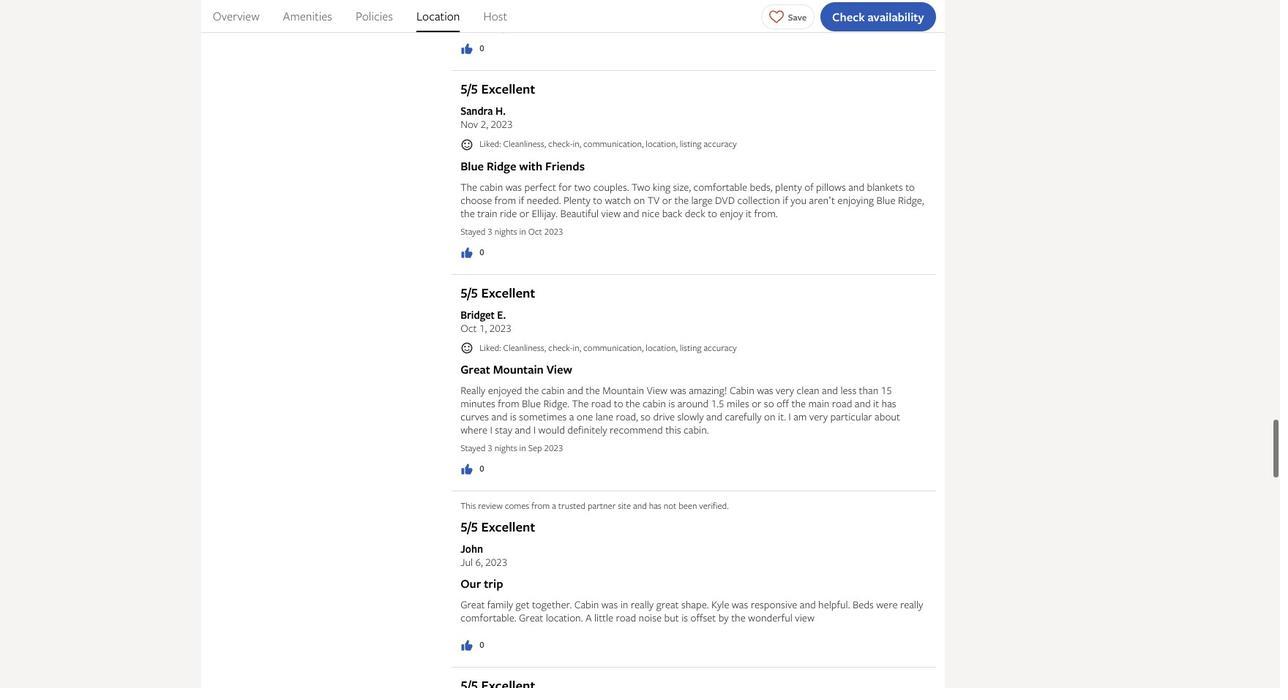 Task type: describe. For each thing, give the bounding box(es) containing it.
enjoyed
[[488, 384, 522, 398]]

1 3 from the top
[[488, 21, 492, 34]]

drive
[[653, 410, 675, 424]]

less
[[841, 384, 857, 398]]

1 vertical spatial view
[[647, 384, 668, 398]]

amazing!
[[689, 384, 727, 398]]

0 horizontal spatial view
[[547, 362, 572, 378]]

to right blankets
[[906, 180, 915, 194]]

tv
[[648, 193, 660, 207]]

the right off
[[792, 397, 806, 411]]

in inside this review comes from a trusted partner site and has not been verified. 5/5 excellent john jul 6, 2023 our trip great family get together.  cabin was in really great shape.   kyle was responsive and helpful.   beds were really comfortable.  great location.    a little road noise but is offset by the wonderful view
[[620, 598, 628, 612]]

nights for ridge
[[495, 225, 517, 238]]

2 0 button from the top
[[461, 246, 484, 260]]

2 horizontal spatial road
[[832, 397, 852, 411]]

jul
[[461, 556, 473, 570]]

2 horizontal spatial blue
[[877, 193, 896, 207]]

two
[[574, 180, 591, 194]]

overview
[[213, 8, 260, 24]]

e.
[[497, 308, 506, 322]]

location
[[416, 8, 460, 24]]

enjoying
[[838, 193, 874, 207]]

2 horizontal spatial i
[[789, 410, 791, 424]]

host
[[483, 8, 507, 24]]

policies link
[[356, 0, 393, 32]]

from.
[[754, 206, 778, 220]]

2023 down ellijay.
[[544, 225, 563, 238]]

communication, for great mountain view
[[583, 342, 644, 354]]

clean
[[797, 384, 820, 398]]

host link
[[483, 0, 507, 32]]

around
[[678, 397, 709, 411]]

1 if from the left
[[519, 193, 524, 207]]

comes
[[505, 500, 529, 512]]

to right the two
[[593, 193, 602, 207]]

perfect
[[524, 180, 556, 194]]

stayed for blue
[[461, 225, 486, 238]]

bridget
[[461, 308, 495, 322]]

1 sep from the top
[[528, 21, 542, 34]]

3 for mountain
[[488, 442, 492, 455]]

2,
[[481, 117, 488, 131]]

verified.
[[699, 500, 729, 512]]

the left train
[[461, 206, 475, 220]]

it inside blue ridge with friends the cabin was perfect for two couples. two king size, comfortable beds, plenty of pillows and blankets to choose from if needed.  plenty to watch on tv or the large dvd collection if you aren't enjoying blue ridge, the train ride or ellijay.  beautiful view and nice back deck to enjoy it from.
[[746, 206, 752, 220]]

has inside great mountain view really enjoyed the cabin and the mountain view was amazing! cabin was very clean and less than 15 minutes from blue ridge. the road to the cabin is around 1.5 miles or so off the main road and it has curves and is sometimes a one lane road, so drive slowly and carefully on it. i am very particular about where i stay and i would definitely recommend this cabin.
[[882, 397, 896, 411]]

1 0 button from the top
[[461, 42, 484, 56]]

4 0 from the top
[[480, 639, 484, 652]]

h.
[[495, 104, 506, 118]]

by
[[719, 611, 729, 625]]

one
[[577, 410, 593, 424]]

great inside great mountain view really enjoyed the cabin and the mountain view was amazing! cabin was very clean and less than 15 minutes from blue ridge. the road to the cabin is around 1.5 miles or so off the main road and it has curves and is sometimes a one lane road, so drive slowly and carefully on it. i am very particular about where i stay and i would definitely recommend this cabin.
[[461, 362, 490, 378]]

watch
[[605, 193, 631, 207]]

responsive
[[751, 598, 797, 612]]

cleanliness, for mountain
[[503, 342, 546, 354]]

beds,
[[750, 180, 773, 194]]

wonderful
[[461, 2, 507, 16]]

3 for ridge
[[488, 225, 492, 238]]

check- for view
[[548, 342, 573, 354]]

was right a
[[602, 598, 618, 612]]

2023 inside 5/5 excellent bridget e. oct 1, 2023
[[489, 321, 511, 335]]

sometimes
[[519, 410, 567, 424]]

check
[[832, 8, 865, 25]]

overview link
[[213, 0, 260, 32]]

really
[[461, 384, 485, 398]]

than
[[859, 384, 879, 398]]

1 horizontal spatial mountain
[[603, 384, 644, 398]]

0 vertical spatial mountain
[[493, 362, 544, 378]]

5/5 excellent bridget e. oct 1, 2023
[[461, 284, 535, 335]]

were
[[876, 598, 898, 612]]

2023 inside the 5/5 excellent sandra h. nov 2, 2023
[[491, 117, 513, 131]]

shape.
[[681, 598, 709, 612]]

15
[[881, 384, 892, 398]]

but
[[664, 611, 679, 625]]

plenty
[[564, 193, 591, 207]]

recommend
[[610, 423, 663, 437]]

views
[[596, 2, 621, 16]]

!
[[537, 2, 540, 16]]

to right the deck
[[708, 206, 717, 220]]

trip
[[484, 576, 503, 592]]

1 really from the left
[[631, 598, 654, 612]]

and left 15
[[855, 397, 871, 411]]

curves
[[461, 410, 489, 424]]

off
[[777, 397, 789, 411]]

1 0 from the top
[[480, 42, 484, 54]]

!!
[[624, 2, 629, 16]]

from inside blue ridge with friends the cabin was perfect for two couples. two king size, comfortable beds, plenty of pillows and blankets to choose from if needed.  plenty to watch on tv or the large dvd collection if you aren't enjoying blue ridge, the train ride or ellijay.  beautiful view and nice back deck to enjoy it from.
[[495, 193, 516, 207]]

a inside this review comes from a trusted partner site and has not been verified. 5/5 excellent john jul 6, 2023 our trip great family get together.  cabin was in really great shape.   kyle was responsive and helpful.   beds were really comfortable.  great location.    a little road noise but is offset by the wonderful view
[[552, 500, 556, 512]]

particular
[[830, 410, 872, 424]]

small image for great mountain view
[[461, 342, 474, 355]]

ride
[[500, 206, 517, 220]]

blankets
[[867, 180, 903, 194]]

nice
[[642, 206, 660, 220]]

excellent for mountain
[[481, 284, 535, 302]]

would
[[538, 423, 565, 437]]

the inside this review comes from a trusted partner site and has not been verified. 5/5 excellent john jul 6, 2023 our trip great family get together.  cabin was in really great shape.   kyle was responsive and helpful.   beds were really comfortable.  great location.    a little road noise but is offset by the wonderful view
[[731, 611, 746, 625]]

0 horizontal spatial is
[[510, 410, 517, 424]]

cabin inside blue ridge with friends the cabin was perfect for two couples. two king size, comfortable beds, plenty of pillows and blankets to choose from if needed.  plenty to watch on tv or the large dvd collection if you aren't enjoying blue ridge, the train ride or ellijay.  beautiful view and nice back deck to enjoy it from.
[[480, 180, 503, 194]]

deck
[[685, 206, 705, 220]]

comfortable
[[694, 180, 747, 194]]

you
[[791, 193, 807, 207]]

save
[[788, 11, 807, 23]]

john
[[461, 542, 483, 556]]

1 horizontal spatial i
[[533, 423, 536, 437]]

was left off
[[757, 384, 773, 398]]

cleanliness, for ridge
[[503, 138, 546, 150]]

check availability
[[832, 8, 924, 25]]

lane
[[596, 410, 613, 424]]

2 0 from the top
[[480, 246, 484, 258]]

been
[[679, 500, 697, 512]]

to inside great mountain view really enjoyed the cabin and the mountain view was amazing! cabin was very clean and less than 15 minutes from blue ridge. the road to the cabin is around 1.5 miles or so off the main road and it has curves and is sometimes a one lane road, so drive slowly and carefully on it. i am very particular about where i stay and i would definitely recommend this cabin.
[[614, 397, 623, 411]]

and right stay
[[515, 423, 531, 437]]

1 horizontal spatial or
[[662, 193, 672, 207]]

road inside this review comes from a trusted partner site and has not been verified. 5/5 excellent john jul 6, 2023 our trip great family get together.  cabin was in really great shape.   kyle was responsive and helpful.   beds were really comfortable.  great location.    a little road noise but is offset by the wonderful view
[[616, 611, 636, 625]]

great down our
[[461, 598, 485, 612]]

1 horizontal spatial so
[[764, 397, 774, 411]]

5/5 for great
[[461, 284, 478, 302]]

0 vertical spatial very
[[776, 384, 794, 398]]

listing for blue ridge with friends
[[680, 138, 702, 150]]

stayed 3 nights in oct 2023
[[461, 225, 563, 238]]

accuracy for blue ridge with friends
[[704, 138, 737, 150]]

pillows
[[816, 180, 846, 194]]

2023 down would
[[544, 442, 563, 455]]

noise
[[639, 611, 662, 625]]

ridge,
[[898, 193, 924, 207]]

1 vertical spatial very
[[809, 410, 828, 424]]

slowly
[[677, 410, 704, 424]]

5/5 excellent sandra h. nov 2, 2023
[[461, 80, 535, 131]]

cabin inside great mountain view really enjoyed the cabin and the mountain view was amazing! cabin was very clean and less than 15 minutes from blue ridge. the road to the cabin is around 1.5 miles or so off the main road and it has curves and is sometimes a one lane road, so drive slowly and carefully on it. i am very particular about where i stay and i would definitely recommend this cabin.
[[730, 384, 754, 398]]

1 horizontal spatial cabin
[[542, 384, 565, 398]]

and left helpful. on the bottom right of the page
[[800, 598, 816, 612]]

0 horizontal spatial or
[[520, 206, 529, 220]]

great left location.
[[519, 611, 543, 625]]

choose
[[461, 193, 492, 207]]

location.
[[546, 611, 583, 625]]

3 medium image from the top
[[461, 640, 474, 653]]

am
[[794, 410, 807, 424]]

dvd
[[715, 193, 735, 207]]

kyle
[[711, 598, 729, 612]]



Task type: vqa. For each thing, say whether or not it's contained in the screenshot.
the to inside the Relaxing stay Cabin was very clean. The hot tub worked ok, but the jets didn't really move much water and the wood skirting on the outside of the tub was loose and some pieces of the wood kept falling off when the wind blew. Other than the hot tub this cabin is very nice! We especially loved the gas fireplace that looked just like a real fire. Pool table upstairs in the loft was also fun to use in the evenings. Excellent price for a nice cabin!
no



Task type: locate. For each thing, give the bounding box(es) containing it.
the inside blue ridge with friends the cabin was perfect for two couples. two king size, comfortable beds, plenty of pillows and blankets to choose from if needed.  plenty to watch on tv or the large dvd collection if you aren't enjoying blue ridge, the train ride or ellijay.  beautiful view and nice back deck to enjoy it from.
[[461, 180, 477, 194]]

and right slowly
[[706, 410, 722, 424]]

and left nice
[[623, 206, 639, 220]]

0 horizontal spatial view
[[601, 206, 621, 220]]

check-
[[548, 138, 573, 150], [548, 342, 573, 354]]

0 button down host
[[461, 42, 484, 56]]

0 right medium image
[[480, 246, 484, 258]]

2 vertical spatial stayed
[[461, 442, 486, 455]]

1 liked: from the top
[[480, 138, 501, 150]]

cleanliness, up with
[[503, 138, 546, 150]]

3 0 button from the top
[[461, 463, 484, 477]]

2 liked: from the top
[[480, 342, 501, 354]]

2 5/5 from the top
[[461, 284, 478, 302]]

mountain
[[493, 362, 544, 378], [603, 384, 644, 398]]

or right miles
[[752, 397, 762, 411]]

2 vertical spatial 5/5
[[461, 518, 478, 537]]

2 vertical spatial nights
[[495, 442, 517, 455]]

size,
[[673, 180, 691, 194]]

0 horizontal spatial really
[[631, 598, 654, 612]]

view down couples.
[[601, 206, 621, 220]]

liked: cleanliness, check-in, communication, location, listing accuracy up couples.
[[480, 138, 737, 150]]

our
[[461, 576, 481, 592]]

liked:
[[480, 138, 501, 150], [480, 342, 501, 354]]

oct down ellijay.
[[528, 225, 542, 238]]

1 vertical spatial oct
[[461, 321, 477, 335]]

get
[[516, 598, 530, 612]]

1 small image from the top
[[461, 138, 474, 151]]

great up really at left bottom
[[461, 362, 490, 378]]

listing
[[680, 138, 702, 150], [680, 342, 702, 354]]

3 excellent from the top
[[481, 518, 535, 537]]

2 sep from the top
[[528, 442, 542, 455]]

2 really from the left
[[900, 598, 923, 612]]

so
[[764, 397, 774, 411], [641, 410, 651, 424]]

cabin inside this review comes from a trusted partner site and has not been verified. 5/5 excellent john jul 6, 2023 our trip great family get together.  cabin was in really great shape.   kyle was responsive and helpful.   beds were really comfortable.  great location.    a little road noise but is offset by the wonderful view
[[574, 598, 599, 612]]

2 horizontal spatial cabin
[[730, 384, 754, 398]]

listing up the size,
[[680, 138, 702, 150]]

2 horizontal spatial cabin
[[643, 397, 666, 411]]

a
[[585, 611, 592, 625]]

1 vertical spatial nights
[[495, 225, 517, 238]]

2 excellent from the top
[[481, 284, 535, 302]]

2023 inside this review comes from a trusted partner site and has not been verified. 5/5 excellent john jul 6, 2023 our trip great family get together.  cabin was in really great shape.   kyle was responsive and helpful.   beds were really comfortable.  great location.    a little road noise but is offset by the wonderful view
[[485, 556, 507, 570]]

excellent for ridge
[[481, 80, 535, 98]]

2 accuracy from the top
[[704, 342, 737, 354]]

view inside blue ridge with friends the cabin was perfect for two couples. two king size, comfortable beds, plenty of pillows and blankets to choose from if needed.  plenty to watch on tv or the large dvd collection if you aren't enjoying blue ridge, the train ride or ellijay.  beautiful view and nice back deck to enjoy it from.
[[601, 206, 621, 220]]

the inside great mountain view really enjoyed the cabin and the mountain view was amazing! cabin was very clean and less than 15 minutes from blue ridge. the road to the cabin is around 1.5 miles or so off the main road and it has curves and is sometimes a one lane road, so drive slowly and carefully on it. i am very particular about where i stay and i would definitely recommend this cabin.
[[572, 397, 589, 411]]

1 vertical spatial mountain
[[603, 384, 644, 398]]

stayed 3 nights in sep 2023
[[461, 21, 563, 34], [461, 442, 563, 455]]

liked: cleanliness, check-in, communication, location, listing accuracy for great mountain view
[[480, 342, 737, 354]]

1 vertical spatial listing
[[680, 342, 702, 354]]

partner
[[588, 500, 616, 512]]

1 vertical spatial liked:
[[480, 342, 501, 354]]

has left not
[[649, 500, 662, 512]]

1 vertical spatial small image
[[461, 342, 474, 355]]

1 vertical spatial stayed 3 nights in sep 2023
[[461, 442, 563, 455]]

1 horizontal spatial oct
[[528, 225, 542, 238]]

it inside great mountain view really enjoyed the cabin and the mountain view was amazing! cabin was very clean and less than 15 minutes from blue ridge. the road to the cabin is around 1.5 miles or so off the main road and it has curves and is sometimes a one lane road, so drive slowly and carefully on it. i am very particular about where i stay and i would definitely recommend this cabin.
[[873, 397, 879, 411]]

cabin up sometimes
[[542, 384, 565, 398]]

1 stayed 3 nights in sep 2023 from the top
[[461, 21, 563, 34]]

cleanliness, down e.
[[503, 342, 546, 354]]

0 vertical spatial 5/5
[[461, 80, 478, 98]]

2 location, from the top
[[646, 342, 678, 354]]

needed.
[[527, 193, 561, 207]]

back
[[662, 206, 682, 220]]

1 vertical spatial from
[[498, 397, 519, 411]]

1 horizontal spatial if
[[783, 193, 788, 207]]

1 stayed from the top
[[461, 21, 486, 34]]

5/5 inside the 5/5 excellent sandra h. nov 2, 2023
[[461, 80, 478, 98]]

3 down 'wonderful'
[[488, 21, 492, 34]]

1 vertical spatial 5/5
[[461, 284, 478, 302]]

liked: cleanliness, check-in, communication, location, listing accuracy
[[480, 138, 737, 150], [480, 342, 737, 354]]

spectacular
[[542, 2, 594, 16]]

helpful.
[[818, 598, 850, 612]]

0 vertical spatial check-
[[548, 138, 573, 150]]

3 stayed from the top
[[461, 442, 486, 455]]

i left stay
[[490, 423, 493, 437]]

0 vertical spatial excellent
[[481, 80, 535, 98]]

has inside this review comes from a trusted partner site and has not been verified. 5/5 excellent john jul 6, 2023 our trip great family get together.  cabin was in really great shape.   kyle was responsive and helpful.   beds were really comfortable.  great location.    a little road noise but is offset by the wonderful view
[[649, 500, 662, 512]]

1 horizontal spatial has
[[882, 397, 896, 411]]

0 vertical spatial accuracy
[[704, 138, 737, 150]]

0 horizontal spatial oct
[[461, 321, 477, 335]]

availability
[[868, 8, 924, 25]]

has
[[882, 397, 896, 411], [649, 500, 662, 512]]

2 check- from the top
[[548, 342, 573, 354]]

on left the it. on the right of page
[[764, 410, 776, 424]]

ridge
[[487, 158, 516, 174]]

1 vertical spatial view
[[795, 611, 815, 625]]

liked: for mountain
[[480, 342, 501, 354]]

0 vertical spatial cabin
[[510, 2, 535, 16]]

0 vertical spatial liked:
[[480, 138, 501, 150]]

2023 right 1,
[[489, 321, 511, 335]]

cabin up carefully
[[730, 384, 754, 398]]

medium image
[[461, 246, 474, 260]]

1 liked: cleanliness, check-in, communication, location, listing accuracy from the top
[[480, 138, 737, 150]]

trusted
[[558, 500, 586, 512]]

view left helpful. on the bottom right of the page
[[795, 611, 815, 625]]

road,
[[616, 410, 638, 424]]

1 vertical spatial a
[[552, 500, 556, 512]]

a inside great mountain view really enjoyed the cabin and the mountain view was amazing! cabin was very clean and less than 15 minutes from blue ridge. the road to the cabin is around 1.5 miles or so off the main road and it has curves and is sometimes a one lane road, so drive slowly and carefully on it. i am very particular about where i stay and i would definitely recommend this cabin.
[[569, 410, 574, 424]]

a left one
[[569, 410, 574, 424]]

1 accuracy from the top
[[704, 138, 737, 150]]

liked: down 1,
[[480, 342, 501, 354]]

4 0 button from the top
[[461, 639, 484, 653]]

2 stayed 3 nights in sep 2023 from the top
[[461, 442, 563, 455]]

location, up king
[[646, 138, 678, 150]]

cabin.
[[684, 423, 709, 437]]

1 vertical spatial has
[[649, 500, 662, 512]]

small image for blue ridge with friends
[[461, 138, 474, 151]]

stayed 3 nights in sep 2023 down stay
[[461, 442, 563, 455]]

1 check- from the top
[[548, 138, 573, 150]]

blue left ridge
[[461, 158, 484, 174]]

and right site
[[633, 500, 647, 512]]

policies
[[356, 8, 393, 24]]

2 stayed from the top
[[461, 225, 486, 238]]

location, for blue ridge with friends
[[646, 138, 678, 150]]

the up one
[[586, 384, 600, 398]]

oct inside 5/5 excellent bridget e. oct 1, 2023
[[461, 321, 477, 335]]

2 cleanliness, from the top
[[503, 342, 546, 354]]

2 horizontal spatial or
[[752, 397, 762, 411]]

2023 down the wonderful cabin ! spectacular views !!
[[544, 21, 563, 34]]

is right but
[[682, 611, 688, 625]]

1 vertical spatial accuracy
[[704, 342, 737, 354]]

1 horizontal spatial is
[[668, 397, 675, 411]]

1 nights from the top
[[495, 21, 517, 34]]

1.5
[[711, 397, 724, 411]]

minutes
[[461, 397, 495, 411]]

check- for with
[[548, 138, 573, 150]]

excellent inside 5/5 excellent bridget e. oct 1, 2023
[[481, 284, 535, 302]]

2023
[[544, 21, 563, 34], [491, 117, 513, 131], [544, 225, 563, 238], [489, 321, 511, 335], [544, 442, 563, 455], [485, 556, 507, 570]]

0 horizontal spatial cabin
[[510, 2, 535, 16]]

excellent inside this review comes from a trusted partner site and has not been verified. 5/5 excellent john jul 6, 2023 our trip great family get together.  cabin was in really great shape.   kyle was responsive and helpful.   beds were really comfortable.  great location.    a little road noise but is offset by the wonderful view
[[481, 518, 535, 537]]

is inside this review comes from a trusted partner site and has not been verified. 5/5 excellent john jul 6, 2023 our trip great family get together.  cabin was in really great shape.   kyle was responsive and helpful.   beds were really comfortable.  great location.    a little road noise but is offset by the wonderful view
[[682, 611, 688, 625]]

3
[[488, 21, 492, 34], [488, 225, 492, 238], [488, 442, 492, 455]]

stayed down 'wonderful'
[[461, 21, 486, 34]]

1 cleanliness, from the top
[[503, 138, 546, 150]]

0 vertical spatial the
[[461, 180, 477, 194]]

together.
[[532, 598, 572, 612]]

is
[[668, 397, 675, 411], [510, 410, 517, 424], [682, 611, 688, 625]]

and up one
[[567, 384, 583, 398]]

2 liked: cleanliness, check-in, communication, location, listing accuracy from the top
[[480, 342, 737, 354]]

0 vertical spatial communication,
[[583, 138, 644, 150]]

stayed
[[461, 21, 486, 34], [461, 225, 486, 238], [461, 442, 486, 455]]

2023 right 2, at the top left of the page
[[491, 117, 513, 131]]

comfortable.
[[461, 611, 516, 625]]

on inside great mountain view really enjoyed the cabin and the mountain view was amazing! cabin was very clean and less than 15 minutes from blue ridge. the road to the cabin is around 1.5 miles or so off the main road and it has curves and is sometimes a one lane road, so drive slowly and carefully on it. i am very particular about where i stay and i would definitely recommend this cabin.
[[764, 410, 776, 424]]

1 horizontal spatial cabin
[[574, 598, 599, 612]]

beautiful
[[560, 206, 599, 220]]

1 vertical spatial excellent
[[481, 284, 535, 302]]

communication, for blue ridge with friends
[[583, 138, 644, 150]]

0 horizontal spatial very
[[776, 384, 794, 398]]

view
[[547, 362, 572, 378], [647, 384, 668, 398]]

it left 15
[[873, 397, 879, 411]]

0 vertical spatial has
[[882, 397, 896, 411]]

view up ridge. at the left bottom
[[547, 362, 572, 378]]

on
[[634, 193, 645, 207], [764, 410, 776, 424]]

listing for great mountain view
[[680, 342, 702, 354]]

blue
[[461, 158, 484, 174], [877, 193, 896, 207], [522, 397, 541, 411]]

oct left 1,
[[461, 321, 477, 335]]

is down enjoyed
[[510, 410, 517, 424]]

liked: cleanliness, check-in, communication, location, listing accuracy for blue ridge with friends
[[480, 138, 737, 150]]

1,
[[479, 321, 487, 335]]

blue left the ridge,
[[877, 193, 896, 207]]

cabin right together.
[[574, 598, 599, 612]]

so left drive
[[641, 410, 651, 424]]

1 vertical spatial stayed
[[461, 225, 486, 238]]

for
[[559, 180, 572, 194]]

0 horizontal spatial if
[[519, 193, 524, 207]]

from up stay
[[498, 397, 519, 411]]

train
[[477, 206, 498, 220]]

0 vertical spatial from
[[495, 193, 516, 207]]

accuracy for great mountain view
[[704, 342, 737, 354]]

1 horizontal spatial road
[[616, 611, 636, 625]]

5/5 up 'sandra'
[[461, 80, 478, 98]]

1 communication, from the top
[[583, 138, 644, 150]]

1 vertical spatial sep
[[528, 442, 542, 455]]

on inside blue ridge with friends the cabin was perfect for two couples. two king size, comfortable beds, plenty of pillows and blankets to choose from if needed.  plenty to watch on tv or the large dvd collection if you aren't enjoying blue ridge, the train ride or ellijay.  beautiful view and nice back deck to enjoy it from.
[[634, 193, 645, 207]]

stayed 3 nights in sep 2023 down !
[[461, 21, 563, 34]]

main
[[808, 397, 830, 411]]

oct
[[528, 225, 542, 238], [461, 321, 477, 335]]

where
[[461, 423, 488, 437]]

0 vertical spatial stayed
[[461, 21, 486, 34]]

communication, up couples.
[[583, 138, 644, 150]]

1 location, from the top
[[646, 138, 678, 150]]

0 button up the 'this'
[[461, 463, 484, 477]]

0 vertical spatial cleanliness,
[[503, 138, 546, 150]]

in, for great mountain view
[[573, 342, 581, 354]]

list containing overview
[[201, 0, 945, 32]]

0 horizontal spatial has
[[649, 500, 662, 512]]

listing up amazing!
[[680, 342, 702, 354]]

1 horizontal spatial it
[[873, 397, 879, 411]]

it right enjoy
[[746, 206, 752, 220]]

0 vertical spatial small image
[[461, 138, 474, 151]]

of
[[805, 180, 814, 194]]

3 0 from the top
[[480, 463, 484, 475]]

excellent up e.
[[481, 284, 535, 302]]

from inside great mountain view really enjoyed the cabin and the mountain view was amazing! cabin was very clean and less than 15 minutes from blue ridge. the road to the cabin is around 1.5 miles or so off the main road and it has curves and is sometimes a one lane road, so drive slowly and carefully on it. i am very particular about where i stay and i would definitely recommend this cabin.
[[498, 397, 519, 411]]

or inside great mountain view really enjoyed the cabin and the mountain view was amazing! cabin was very clean and less than 15 minutes from blue ridge. the road to the cabin is around 1.5 miles or so off the main road and it has curves and is sometimes a one lane road, so drive slowly and carefully on it. i am very particular about where i stay and i would definitely recommend this cabin.
[[752, 397, 762, 411]]

two
[[632, 180, 650, 194]]

0 horizontal spatial the
[[461, 180, 477, 194]]

0 vertical spatial view
[[547, 362, 572, 378]]

1 vertical spatial cabin
[[730, 384, 754, 398]]

mountain up enjoyed
[[493, 362, 544, 378]]

very left clean
[[776, 384, 794, 398]]

on left tv
[[634, 193, 645, 207]]

0 vertical spatial it
[[746, 206, 752, 220]]

in, for blue ridge with friends
[[573, 138, 581, 150]]

nights for mountain
[[495, 442, 517, 455]]

it
[[746, 206, 752, 220], [873, 397, 879, 411]]

1 horizontal spatial really
[[900, 598, 923, 612]]

aren't
[[809, 193, 835, 207]]

so left off
[[764, 397, 774, 411]]

0 down host
[[480, 42, 484, 54]]

sep down would
[[528, 442, 542, 455]]

2 vertical spatial medium image
[[461, 640, 474, 653]]

accuracy
[[704, 138, 737, 150], [704, 342, 737, 354]]

liked: for ridge
[[480, 138, 501, 150]]

this
[[461, 500, 476, 512]]

2 small image from the top
[[461, 342, 474, 355]]

small image
[[461, 138, 474, 151], [461, 342, 474, 355]]

and
[[849, 180, 865, 194], [623, 206, 639, 220], [567, 384, 583, 398], [822, 384, 838, 398], [855, 397, 871, 411], [492, 410, 508, 424], [706, 410, 722, 424], [515, 423, 531, 437], [633, 500, 647, 512], [800, 598, 816, 612]]

1 vertical spatial cleanliness,
[[503, 342, 546, 354]]

cabin right road, at the bottom
[[643, 397, 666, 411]]

1 vertical spatial the
[[572, 397, 589, 411]]

was right kyle at the bottom
[[732, 598, 748, 612]]

beds
[[853, 598, 874, 612]]

excellent inside the 5/5 excellent sandra h. nov 2, 2023
[[481, 80, 535, 98]]

0 horizontal spatial road
[[591, 397, 611, 411]]

1 vertical spatial communication,
[[583, 342, 644, 354]]

the up recommend
[[626, 397, 640, 411]]

wonderful
[[748, 611, 793, 625]]

1 listing from the top
[[680, 138, 702, 150]]

couples.
[[593, 180, 629, 194]]

1 vertical spatial liked: cleanliness, check-in, communication, location, listing accuracy
[[480, 342, 737, 354]]

to right lane
[[614, 397, 623, 411]]

1 medium image from the top
[[461, 42, 474, 56]]

oct for excellent
[[461, 321, 477, 335]]

this
[[665, 423, 681, 437]]

1 vertical spatial medium image
[[461, 463, 474, 477]]

2 vertical spatial cabin
[[574, 598, 599, 612]]

has right "than"
[[882, 397, 896, 411]]

2 listing from the top
[[680, 342, 702, 354]]

location link
[[416, 0, 460, 32]]

2 in, from the top
[[573, 342, 581, 354]]

0 vertical spatial stayed 3 nights in sep 2023
[[461, 21, 563, 34]]

and left less
[[822, 384, 838, 398]]

0 vertical spatial location,
[[646, 138, 678, 150]]

nights down stay
[[495, 442, 517, 455]]

offset
[[691, 611, 716, 625]]

0 horizontal spatial so
[[641, 410, 651, 424]]

0 vertical spatial medium image
[[461, 42, 474, 56]]

medium image up the 'this'
[[461, 463, 474, 477]]

0 horizontal spatial i
[[490, 423, 493, 437]]

communication, up lane
[[583, 342, 644, 354]]

sep down !
[[528, 21, 542, 34]]

very right the am
[[809, 410, 828, 424]]

or right tv
[[662, 193, 672, 207]]

i right the it. on the right of page
[[789, 410, 791, 424]]

2 3 from the top
[[488, 225, 492, 238]]

1 excellent from the top
[[481, 80, 535, 98]]

1 horizontal spatial very
[[809, 410, 828, 424]]

2 medium image from the top
[[461, 463, 474, 477]]

and right pillows
[[849, 180, 865, 194]]

2 if from the left
[[783, 193, 788, 207]]

it.
[[778, 410, 786, 424]]

5/5 inside this review comes from a trusted partner site and has not been verified. 5/5 excellent john jul 6, 2023 our trip great family get together.  cabin was in really great shape.   kyle was responsive and helpful.   beds were really comfortable.  great location.    a little road noise but is offset by the wonderful view
[[461, 518, 478, 537]]

friends
[[545, 158, 585, 174]]

really right were
[[900, 598, 923, 612]]

road left road, at the bottom
[[591, 397, 611, 411]]

view inside this review comes from a trusted partner site and has not been verified. 5/5 excellent john jul 6, 2023 our trip great family get together.  cabin was in really great shape.   kyle was responsive and helpful.   beds were really comfortable.  great location.    a little road noise but is offset by the wonderful view
[[795, 611, 815, 625]]

1 in, from the top
[[573, 138, 581, 150]]

0 vertical spatial listing
[[680, 138, 702, 150]]

0 horizontal spatial blue
[[461, 158, 484, 174]]

cleanliness,
[[503, 138, 546, 150], [503, 342, 546, 354]]

if left you
[[783, 193, 788, 207]]

save button
[[761, 4, 815, 29]]

plenty
[[775, 180, 802, 194]]

view up drive
[[647, 384, 668, 398]]

3 3 from the top
[[488, 442, 492, 455]]

0 vertical spatial sep
[[528, 21, 542, 34]]

stayed up medium image
[[461, 225, 486, 238]]

0 vertical spatial in,
[[573, 138, 581, 150]]

was down ridge
[[506, 180, 522, 194]]

5/5
[[461, 80, 478, 98], [461, 284, 478, 302], [461, 518, 478, 537]]

1 vertical spatial location,
[[646, 342, 678, 354]]

was up slowly
[[670, 384, 686, 398]]

check availability button
[[821, 2, 936, 31]]

location, up great mountain view really enjoyed the cabin and the mountain view was amazing! cabin was very clean and less than 15 minutes from blue ridge. the road to the cabin is around 1.5 miles or so off the main road and it has curves and is sometimes a one lane road, so drive slowly and carefully on it. i am very particular about where i stay and i would definitely recommend this cabin.
[[646, 342, 678, 354]]

1 horizontal spatial view
[[795, 611, 815, 625]]

location, for great mountain view
[[646, 342, 678, 354]]

0 vertical spatial liked: cleanliness, check-in, communication, location, listing accuracy
[[480, 138, 737, 150]]

3 nights from the top
[[495, 442, 517, 455]]

2 nights from the top
[[495, 225, 517, 238]]

6,
[[475, 556, 483, 570]]

medium image down 'wonderful'
[[461, 42, 474, 56]]

check- up friends
[[548, 138, 573, 150]]

3 5/5 from the top
[[461, 518, 478, 537]]

stayed for great
[[461, 442, 486, 455]]

really
[[631, 598, 654, 612], [900, 598, 923, 612]]

king
[[653, 180, 671, 194]]

medium image
[[461, 42, 474, 56], [461, 463, 474, 477], [461, 640, 474, 653]]

great
[[461, 362, 490, 378], [461, 598, 485, 612], [519, 611, 543, 625]]

oct for 3
[[528, 225, 542, 238]]

2 communication, from the top
[[583, 342, 644, 354]]

2 vertical spatial from
[[532, 500, 550, 512]]

0 horizontal spatial it
[[746, 206, 752, 220]]

0 vertical spatial blue
[[461, 158, 484, 174]]

1 vertical spatial on
[[764, 410, 776, 424]]

little
[[594, 611, 614, 625]]

a left trusted
[[552, 500, 556, 512]]

1 vertical spatial blue
[[877, 193, 896, 207]]

5/5 down the 'this'
[[461, 518, 478, 537]]

from inside this review comes from a trusted partner site and has not been verified. 5/5 excellent john jul 6, 2023 our trip great family get together.  cabin was in really great shape.   kyle was responsive and helpful.   beds were really comfortable.  great location.    a little road noise but is offset by the wonderful view
[[532, 500, 550, 512]]

0 horizontal spatial a
[[552, 500, 556, 512]]

cabin down ridge
[[480, 180, 503, 194]]

0 vertical spatial on
[[634, 193, 645, 207]]

1 horizontal spatial the
[[572, 397, 589, 411]]

1 horizontal spatial view
[[647, 384, 668, 398]]

great mountain view really enjoyed the cabin and the mountain view was amazing! cabin was very clean and less than 15 minutes from blue ridge. the road to the cabin is around 1.5 miles or so off the main road and it has curves and is sometimes a one lane road, so drive slowly and carefully on it. i am very particular about where i stay and i would definitely recommend this cabin.
[[461, 362, 900, 437]]

carefully
[[725, 410, 762, 424]]

i
[[789, 410, 791, 424], [490, 423, 493, 437], [533, 423, 536, 437]]

the left large
[[674, 193, 689, 207]]

nov
[[461, 117, 478, 131]]

in, up friends
[[573, 138, 581, 150]]

check- up ridge. at the left bottom
[[548, 342, 573, 354]]

1 vertical spatial 3
[[488, 225, 492, 238]]

in, up one
[[573, 342, 581, 354]]

0 button down the comfortable.
[[461, 639, 484, 653]]

cabin
[[480, 180, 503, 194], [542, 384, 565, 398], [643, 397, 666, 411]]

1 horizontal spatial on
[[764, 410, 776, 424]]

excellent down comes
[[481, 518, 535, 537]]

excellent up h. at the left top of page
[[481, 80, 535, 98]]

1 5/5 from the top
[[461, 80, 478, 98]]

liked: cleanliness, check-in, communication, location, listing accuracy up lane
[[480, 342, 737, 354]]

enjoy
[[720, 206, 743, 220]]

liked: down 2, at the top left of the page
[[480, 138, 501, 150]]

nights down ride
[[495, 225, 517, 238]]

5/5 for blue
[[461, 80, 478, 98]]

the right enjoyed
[[525, 384, 539, 398]]

large
[[691, 193, 713, 207]]

amenities link
[[283, 0, 332, 32]]

and right curves
[[492, 410, 508, 424]]

blue inside great mountain view really enjoyed the cabin and the mountain view was amazing! cabin was very clean and less than 15 minutes from blue ridge. the road to the cabin is around 1.5 miles or so off the main road and it has curves and is sometimes a one lane road, so drive slowly and carefully on it. i am very particular about where i stay and i would definitely recommend this cabin.
[[522, 397, 541, 411]]

2 vertical spatial excellent
[[481, 518, 535, 537]]

was inside blue ridge with friends the cabin was perfect for two couples. two king size, comfortable beds, plenty of pillows and blankets to choose from if needed.  plenty to watch on tv or the large dvd collection if you aren't enjoying blue ridge, the train ride or ellijay.  beautiful view and nice back deck to enjoy it from.
[[506, 180, 522, 194]]

0 vertical spatial view
[[601, 206, 621, 220]]

5/5 inside 5/5 excellent bridget e. oct 1, 2023
[[461, 284, 478, 302]]

list
[[201, 0, 945, 32]]

1 horizontal spatial blue
[[522, 397, 541, 411]]



